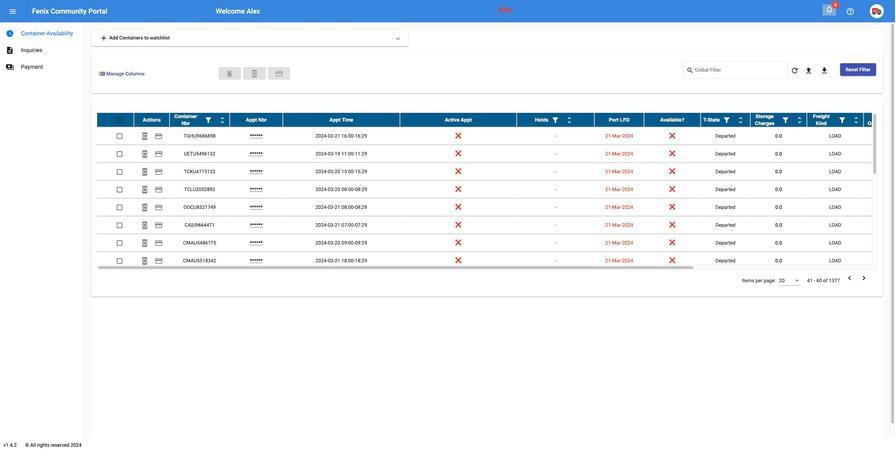 Task type: locate. For each thing, give the bounding box(es) containing it.
grid
[[97, 113, 896, 271]]

6 cell from the top
[[864, 217, 896, 234]]

1 column header from the left
[[134, 113, 170, 127]]

5 row from the top
[[97, 181, 896, 199]]

8 cell from the top
[[864, 252, 896, 270]]

delete image
[[226, 70, 234, 78]]

6 row from the top
[[97, 199, 896, 217]]

3 cell from the top
[[864, 163, 896, 181]]

cell for 4th row
[[864, 163, 896, 181]]

cell for ninth row from the top
[[864, 252, 896, 270]]

no color image
[[826, 5, 834, 14], [8, 7, 17, 16], [6, 29, 14, 38], [100, 34, 108, 42], [6, 46, 14, 55], [6, 63, 14, 71], [805, 67, 814, 75], [155, 132, 163, 141], [141, 150, 149, 159], [155, 150, 163, 159], [155, 239, 163, 248], [846, 274, 855, 283]]

row
[[97, 113, 896, 127], [97, 127, 896, 145], [97, 145, 896, 163], [97, 163, 896, 181], [97, 181, 896, 199], [97, 199, 896, 217], [97, 217, 896, 234], [97, 234, 896, 252], [97, 252, 896, 270]]

9 row from the top
[[97, 252, 896, 270]]

navigation
[[0, 22, 84, 76]]

7 cell from the top
[[864, 234, 896, 252]]

10 column header from the left
[[751, 113, 808, 127]]

no color image
[[847, 7, 855, 16], [687, 66, 695, 75], [791, 67, 800, 75], [821, 67, 829, 75], [98, 70, 106, 78], [250, 70, 259, 78], [275, 70, 284, 78], [204, 116, 213, 125], [218, 116, 227, 125], [552, 116, 560, 125], [566, 116, 574, 125], [723, 116, 731, 125], [737, 116, 745, 125], [782, 116, 791, 125], [796, 116, 805, 125], [839, 116, 847, 125], [853, 116, 861, 125], [141, 132, 149, 141], [141, 168, 149, 176], [155, 168, 163, 176], [141, 186, 149, 194], [155, 186, 163, 194], [141, 204, 149, 212], [155, 204, 163, 212], [141, 222, 149, 230], [155, 222, 163, 230], [141, 239, 149, 248], [141, 257, 149, 266], [155, 257, 163, 266], [860, 274, 869, 283]]

1 row from the top
[[97, 113, 896, 127]]

cell
[[864, 127, 896, 145], [864, 145, 896, 163], [864, 163, 896, 181], [864, 181, 896, 198], [864, 199, 896, 216], [864, 217, 896, 234], [864, 234, 896, 252], [864, 252, 896, 270]]

3 row from the top
[[97, 145, 896, 163]]

8 row from the top
[[97, 234, 896, 252]]

cell for fifth row from the top of the page
[[864, 181, 896, 198]]

column header
[[134, 113, 170, 127], [170, 113, 230, 127], [230, 113, 283, 127], [283, 113, 400, 127], [400, 113, 517, 127], [517, 113, 595, 127], [595, 113, 645, 127], [645, 113, 701, 127], [701, 113, 751, 127], [751, 113, 808, 127], [808, 113, 864, 127], [864, 113, 896, 127]]

cell for 3rd row from the bottom of the page
[[864, 217, 896, 234]]

2 cell from the top
[[864, 145, 896, 163]]

5 cell from the top
[[864, 199, 896, 216]]

4 row from the top
[[97, 163, 896, 181]]

4 cell from the top
[[864, 181, 896, 198]]

Global Watchlist Filter field
[[695, 69, 785, 74]]

3 column header from the left
[[230, 113, 283, 127]]

1 cell from the top
[[864, 127, 896, 145]]



Task type: describe. For each thing, give the bounding box(es) containing it.
2 row from the top
[[97, 127, 896, 145]]

7 row from the top
[[97, 217, 896, 234]]

7 column header from the left
[[595, 113, 645, 127]]

4 column header from the left
[[283, 113, 400, 127]]

cell for eighth row
[[864, 234, 896, 252]]

cell for 6th row from the top of the page
[[864, 199, 896, 216]]

12 column header from the left
[[864, 113, 896, 127]]

9 column header from the left
[[701, 113, 751, 127]]

5 column header from the left
[[400, 113, 517, 127]]

11 column header from the left
[[808, 113, 864, 127]]

6 column header from the left
[[517, 113, 595, 127]]

8 column header from the left
[[645, 113, 701, 127]]

cell for 3rd row from the top
[[864, 145, 896, 163]]

cell for eighth row from the bottom
[[864, 127, 896, 145]]

2 column header from the left
[[170, 113, 230, 127]]



